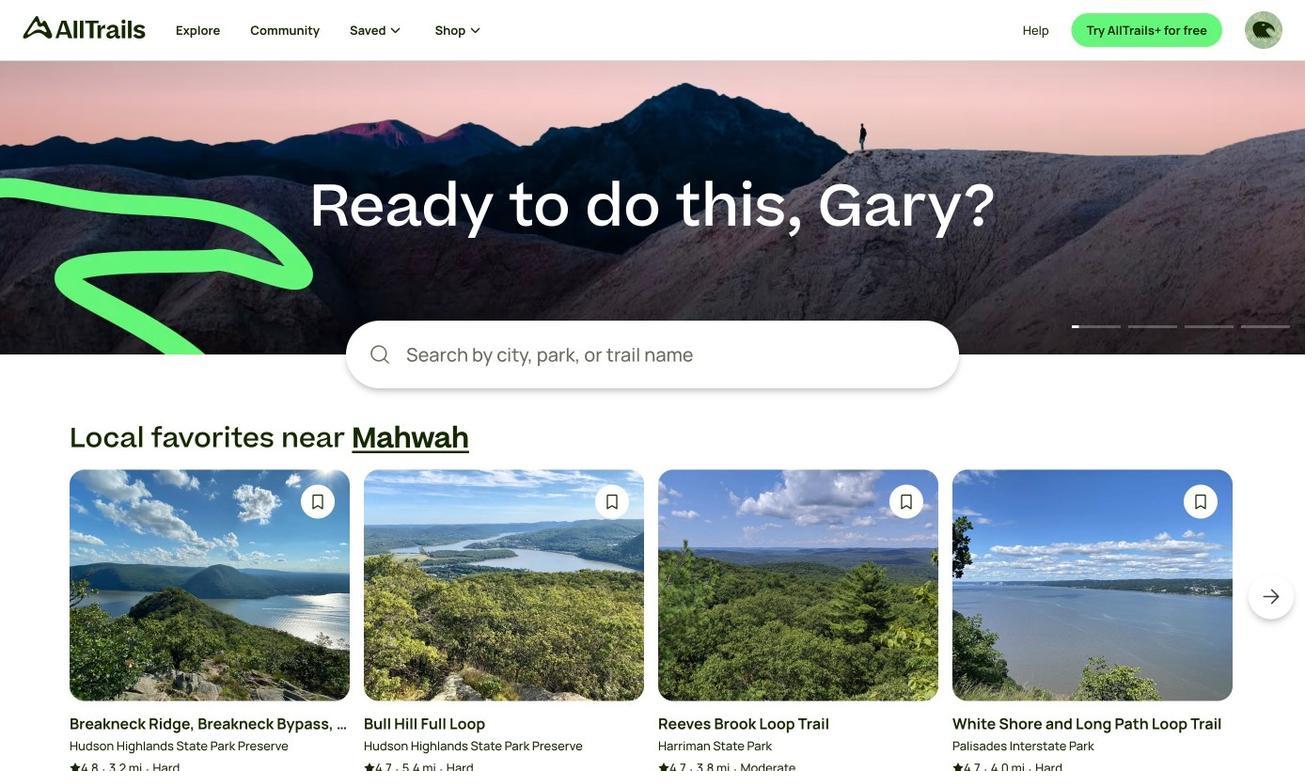 Task type: describe. For each thing, give the bounding box(es) containing it.
1 add to list image from the left
[[309, 492, 327, 511]]

Search by city, park, or trail name field
[[406, 341, 937, 369]]

a deep blue rippling lake with large tan boulders is surrounded by a green pine forest and tall mountain peaks. image
[[0, 61, 1306, 355]]

show slide 1 image
[[1072, 325, 1080, 328]]

2 add to list image from the left
[[1192, 492, 1211, 511]]

show slide 3 image
[[1185, 325, 1234, 328]]

next image
[[1260, 585, 1283, 608]]



Task type: locate. For each thing, give the bounding box(es) containing it.
cookie consent banner dialog
[[23, 664, 1283, 749]]

add to list image
[[309, 492, 327, 511], [897, 492, 916, 511]]

1 horizontal spatial add to list image
[[1192, 492, 1211, 511]]

gary image
[[1245, 11, 1283, 49]]

1 horizontal spatial add to list image
[[897, 492, 916, 511]]

1 add to list image from the left
[[603, 492, 622, 511]]

None search field
[[346, 321, 959, 388]]

0 horizontal spatial add to list image
[[603, 492, 622, 511]]

dialog
[[0, 0, 1306, 771]]

show slide 2 image
[[1129, 325, 1178, 328]]

add to list image
[[603, 492, 622, 511], [1192, 492, 1211, 511]]

2 add to list image from the left
[[897, 492, 916, 511]]

show slide 4 image
[[1242, 325, 1291, 328]]

0 horizontal spatial add to list image
[[309, 492, 327, 511]]



Task type: vqa. For each thing, say whether or not it's contained in the screenshot.
1st Add to list image from the right
yes



